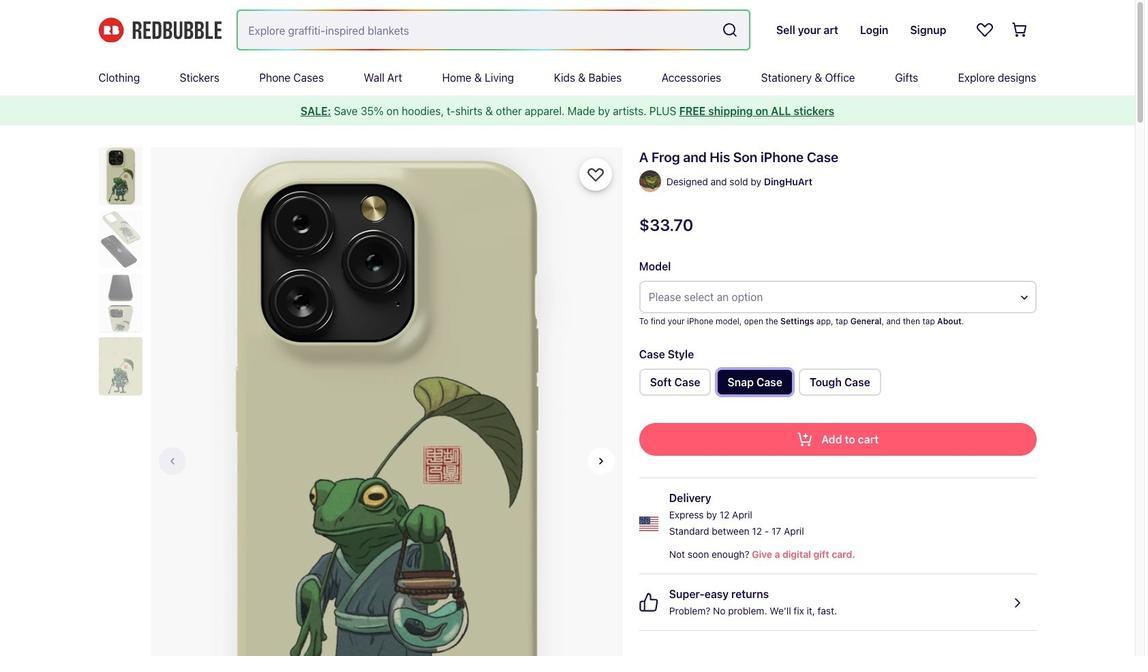 Task type: vqa. For each thing, say whether or not it's contained in the screenshot.
8th 'menu item' from left
yes



Task type: locate. For each thing, give the bounding box(es) containing it.
10 menu item from the left
[[959, 60, 1037, 95]]

flag of us image
[[639, 514, 659, 534]]

None radio
[[639, 369, 712, 396], [799, 369, 882, 396], [639, 369, 712, 396], [799, 369, 882, 396]]

none radio inside case style option group
[[717, 369, 794, 396]]

1 menu item from the left
[[99, 60, 140, 95]]

menu item
[[99, 60, 140, 95], [180, 60, 219, 95], [259, 60, 324, 95], [364, 60, 402, 95], [442, 60, 514, 95], [554, 60, 622, 95], [662, 60, 722, 95], [762, 60, 855, 95], [895, 60, 919, 95], [959, 60, 1037, 95]]

None radio
[[717, 369, 794, 396]]

7 menu item from the left
[[662, 60, 722, 95]]

9 menu item from the left
[[895, 60, 919, 95]]

menu bar
[[99, 60, 1037, 95]]

6 menu item from the left
[[554, 60, 622, 95]]

2 menu item from the left
[[180, 60, 219, 95]]

None field
[[238, 11, 749, 49]]



Task type: describe. For each thing, give the bounding box(es) containing it.
3 menu item from the left
[[259, 60, 324, 95]]

5 menu item from the left
[[442, 60, 514, 95]]

Search term search field
[[238, 11, 717, 49]]

8 menu item from the left
[[762, 60, 855, 95]]

4 menu item from the left
[[364, 60, 402, 95]]

case style option group
[[639, 369, 1037, 402]]



